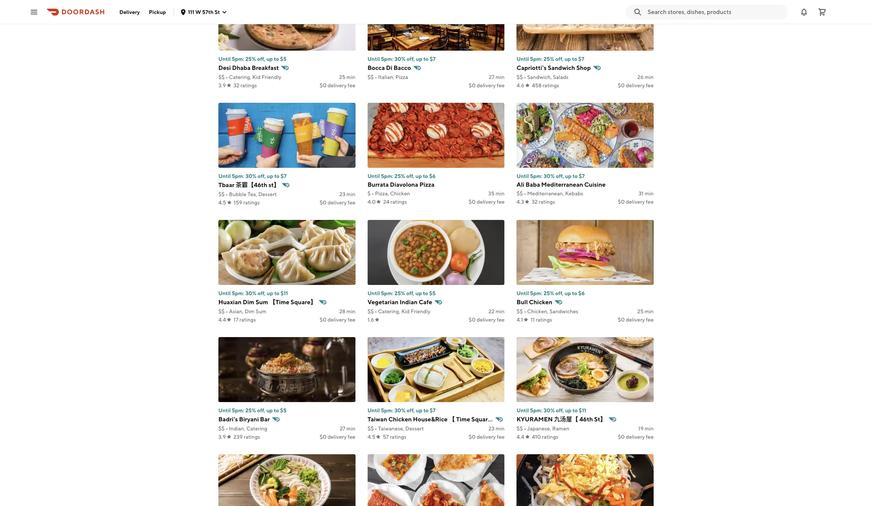 Task type: locate. For each thing, give the bounding box(es) containing it.
0 vertical spatial dim
[[243, 299, 255, 306]]

1 vertical spatial 3.9
[[219, 434, 226, 440]]

0 horizontal spatial pizza
[[396, 74, 409, 80]]

ratings down catering on the bottom of the page
[[244, 434, 260, 440]]

until up the huaxian
[[219, 290, 231, 297]]

0 vertical spatial until 5pm: 25% off, up to $5
[[219, 56, 287, 62]]

until for bacco
[[368, 56, 380, 62]]

bull
[[517, 299, 528, 306]]

off, up 'bacco'
[[407, 56, 415, 62]]

1 horizontal spatial 23 min
[[489, 426, 505, 432]]

until 5pm: 30% off, up to $7 up 茶霸【46th
[[219, 173, 287, 179]]

1 horizontal spatial 4.4
[[517, 434, 525, 440]]

0 vertical spatial 25 min
[[339, 74, 356, 80]]

25 min
[[339, 74, 356, 80], [638, 309, 654, 315]]

5pm: up the taiwan
[[381, 408, 394, 414]]

• down kyuramen
[[524, 426, 527, 432]]

$$ • indian, catering
[[219, 426, 268, 432]]

5pm: for breakfast
[[232, 56, 245, 62]]

5pm: up the badri's biryani bar
[[232, 408, 245, 414]]

$$ for desi dhaba breakfast
[[219, 74, 225, 80]]

0 horizontal spatial dessert
[[259, 191, 277, 197]]

25% up desi dhaba breakfast
[[246, 56, 256, 62]]

32 for mediterranean,
[[532, 199, 538, 205]]

$0
[[320, 82, 327, 88], [469, 82, 476, 88], [618, 82, 625, 88], [469, 199, 476, 205], [618, 199, 625, 205], [320, 200, 327, 206], [320, 317, 327, 323], [469, 317, 476, 323], [618, 317, 625, 323], [320, 434, 327, 440], [469, 434, 476, 440], [618, 434, 625, 440]]

$6
[[430, 173, 436, 179], [579, 290, 585, 297]]

to for house&rice
[[424, 408, 429, 414]]

30% for bocca di bacco
[[395, 56, 406, 62]]

1 vertical spatial square】
[[472, 416, 498, 423]]

111 w 57th st button
[[181, 9, 228, 15]]

catering
[[247, 426, 268, 432]]

kid down indian
[[402, 309, 410, 315]]

1 vertical spatial 23 min
[[489, 426, 505, 432]]

5pm: inside until 5pm: 30% off, up to $7 ali baba mediterranean cuisine
[[531, 173, 543, 179]]

0 vertical spatial square】
[[291, 299, 317, 306]]

0 vertical spatial 3.9
[[219, 82, 226, 88]]

5pm: up burrata
[[381, 173, 394, 179]]

1 vertical spatial $$ • catering, kid friendly
[[368, 309, 431, 315]]

$$ • catering, kid friendly for indian
[[368, 309, 431, 315]]

st】
[[595, 416, 607, 423]]

notification bell image
[[800, 7, 809, 16]]

st】
[[269, 182, 280, 189]]

1 vertical spatial friendly
[[411, 309, 431, 315]]

0 vertical spatial 32 ratings
[[234, 82, 257, 88]]

0 horizontal spatial 32
[[234, 82, 240, 88]]

until up the taiwan
[[368, 408, 380, 414]]

friendly down breakfast
[[262, 74, 282, 80]]

$5 for cafe
[[430, 290, 436, 297]]

1 horizontal spatial 32
[[532, 199, 538, 205]]

$$ for taiwan chicken house&rice 【 time square】
[[368, 426, 374, 432]]

$$ • catering, kid friendly down desi dhaba breakfast
[[219, 74, 282, 80]]

1 vertical spatial $5
[[430, 290, 436, 297]]

sandwich,
[[528, 74, 552, 80]]

25 for bull chicken
[[638, 309, 644, 315]]

32 ratings down mediterranean,
[[532, 199, 556, 205]]

5pm: up the huaxian
[[232, 290, 245, 297]]

$$ for capriotti's sandwich shop
[[517, 74, 523, 80]]

$$ for bull chicken
[[517, 309, 523, 315]]

5pm: up kyuramen
[[531, 408, 543, 414]]

$$ down desi
[[219, 74, 225, 80]]

dim
[[243, 299, 255, 306], [245, 309, 255, 315]]

fee for huaxian dim sum 【time square】
[[348, 317, 356, 323]]

delivery for huaxian dim sum 【time square】
[[328, 317, 347, 323]]

5pm: up dhaba
[[232, 56, 245, 62]]

4.5
[[219, 200, 226, 206], [368, 434, 376, 440]]

31 min
[[639, 191, 654, 197]]

indian,
[[229, 426, 246, 432]]

up for bar
[[267, 408, 273, 414]]

4.4
[[219, 317, 226, 323], [517, 434, 525, 440]]

$0 delivery fee for taiwan chicken house&rice 【 time square】
[[469, 434, 505, 440]]

2 vertical spatial until 5pm: 30% off, up to $7
[[368, 408, 436, 414]]

ratings down $$ • japanese, ramen
[[542, 434, 559, 440]]

until up desi
[[219, 56, 231, 62]]

off, for shop
[[556, 56, 564, 62]]

chicken up 'chicken,'
[[530, 299, 553, 306]]

up for breakfast
[[267, 56, 273, 62]]

2 vertical spatial $5
[[280, 408, 287, 414]]

3.9 left 239
[[219, 434, 226, 440]]

cafe
[[419, 299, 433, 306]]

$$ for bocca di bacco
[[368, 74, 374, 80]]

desi dhaba breakfast
[[219, 64, 279, 71]]

4.5 left 159
[[219, 200, 226, 206]]

1 vertical spatial sum
[[256, 309, 267, 315]]

$$ up 1.6
[[368, 309, 374, 315]]

until 5pm: 30% off, up to $7 for chicken
[[368, 408, 436, 414]]

until up burrata
[[368, 173, 380, 179]]

fee
[[348, 82, 356, 88], [497, 82, 505, 88], [647, 82, 654, 88], [497, 199, 505, 205], [647, 199, 654, 205], [348, 200, 356, 206], [348, 317, 356, 323], [497, 317, 505, 323], [647, 317, 654, 323], [348, 434, 356, 440], [497, 434, 505, 440], [647, 434, 654, 440]]

ratings for breakfast
[[241, 82, 257, 88]]

off, up house&rice
[[407, 408, 415, 414]]

410
[[532, 434, 541, 440]]

catering, down dhaba
[[229, 74, 251, 80]]

• down the taiwan
[[375, 426, 377, 432]]

baba
[[526, 181, 541, 188]]

0 vertical spatial sum
[[256, 299, 268, 306]]

$$ for huaxian dim sum 【time square】
[[219, 309, 225, 315]]

1 horizontal spatial kid
[[402, 309, 410, 315]]

off, up mediterranean
[[556, 173, 564, 179]]

0 horizontal spatial 4.5
[[219, 200, 226, 206]]

0 vertical spatial 4.5
[[219, 200, 226, 206]]

1 vertical spatial $11
[[579, 408, 587, 414]]

until up bull
[[517, 290, 529, 297]]

ratings down $$ • asian, dim sum
[[240, 317, 256, 323]]

0 vertical spatial 32
[[234, 82, 240, 88]]

0 vertical spatial 27
[[489, 74, 495, 80]]

• for house&rice
[[375, 426, 377, 432]]

delivery for tbaar 茶霸【46th st】
[[328, 200, 347, 206]]

$7 for capriotti's sandwich shop
[[579, 56, 585, 62]]

pizza down 'bacco'
[[396, 74, 409, 80]]

$$ • catering, kid friendly down vegetarian indian cafe
[[368, 309, 431, 315]]

1 horizontal spatial 27 min
[[489, 74, 505, 80]]

ratings down desi dhaba breakfast
[[241, 82, 257, 88]]

1 horizontal spatial 27
[[489, 74, 495, 80]]

$7 for taiwan chicken house&rice 【 time square】
[[430, 408, 436, 414]]

0 vertical spatial $5
[[280, 56, 287, 62]]

5pm: up baba
[[531, 173, 543, 179]]

chicken
[[390, 191, 410, 197], [530, 299, 553, 306], [389, 416, 412, 423]]

ratings down $$ • chicken, sandwiches
[[536, 317, 553, 323]]

$0 for desi dhaba breakfast
[[320, 82, 327, 88]]

1 vertical spatial until 5pm: 30% off, up to $7
[[219, 173, 287, 179]]

1 3.9 from the top
[[219, 82, 226, 88]]

$6 for until 5pm: 25% off, up to $6
[[579, 290, 585, 297]]

23 min for taiwan chicken house&rice 【 time square】
[[489, 426, 505, 432]]

111 w 57th st
[[188, 9, 220, 15]]

biryani
[[239, 416, 259, 423]]

$$ down badri's
[[219, 426, 225, 432]]

ratings for st】
[[244, 200, 260, 206]]

until 5pm: 30% off, up to $7 up 'bacco'
[[368, 56, 436, 62]]

0 vertical spatial until 5pm: 30% off, up to $7
[[368, 56, 436, 62]]

• up 4.3
[[524, 191, 527, 197]]

$7 inside until 5pm: 30% off, up to $7 ali baba mediterranean cuisine
[[579, 173, 585, 179]]

$$
[[219, 74, 225, 80], [368, 74, 374, 80], [517, 74, 523, 80], [517, 191, 523, 197], [219, 191, 225, 197], [219, 309, 225, 315], [368, 309, 374, 315], [517, 309, 523, 315], [219, 426, 225, 432], [368, 426, 374, 432], [517, 426, 523, 432]]

0 vertical spatial pizza
[[396, 74, 409, 80]]

5pm:
[[232, 56, 245, 62], [381, 56, 394, 62], [531, 56, 543, 62], [232, 173, 245, 179], [381, 173, 394, 179], [531, 173, 543, 179], [232, 290, 245, 297], [381, 290, 394, 297], [531, 290, 543, 297], [232, 408, 245, 414], [381, 408, 394, 414], [531, 408, 543, 414]]

25% inside 'until 5pm: 25% off, up to $6 burrata diavolona pizza'
[[395, 173, 406, 179]]

off, for breakfast
[[257, 56, 266, 62]]

off, for house&rice
[[407, 408, 415, 414]]

huaxian dim sum 【time square】
[[219, 299, 317, 306]]

ratings for house&rice
[[390, 434, 407, 440]]

until 5pm: 30% off, up to $11 up kyuramen 九汤屋【 46th st】
[[517, 408, 587, 414]]

0 horizontal spatial kid
[[253, 74, 261, 80]]

off, for sum
[[258, 290, 266, 297]]

1 vertical spatial 25 min
[[638, 309, 654, 315]]

1 vertical spatial until 5pm: 25% off, up to $5
[[368, 290, 436, 297]]

4.5 for tbaar 茶霸【46th st】
[[219, 200, 226, 206]]

$$ • taiwanese, dessert
[[368, 426, 424, 432]]

to
[[274, 56, 279, 62], [424, 56, 429, 62], [573, 56, 578, 62], [275, 173, 280, 179], [423, 173, 429, 179], [573, 173, 578, 179], [275, 290, 280, 297], [423, 290, 429, 297], [573, 290, 578, 297], [274, 408, 279, 414], [424, 408, 429, 414], [573, 408, 578, 414]]

1 vertical spatial $6
[[579, 290, 585, 297]]

• down badri's
[[226, 426, 228, 432]]

italian,
[[378, 74, 395, 80]]

5pm: for bacco
[[381, 56, 394, 62]]

until 5pm: 30% off, up to $7
[[368, 56, 436, 62], [219, 173, 287, 179], [368, 408, 436, 414]]

until up ali at right
[[517, 173, 529, 179]]

• for cafe
[[375, 309, 377, 315]]

until 5pm: 25% off, up to $5 up biryani
[[219, 408, 287, 414]]

0 horizontal spatial 27
[[340, 426, 346, 432]]

min for cafe
[[496, 309, 505, 315]]

1 horizontal spatial $$ • catering, kid friendly
[[368, 309, 431, 315]]

• for st】
[[226, 191, 228, 197]]

25% for cafe
[[395, 290, 406, 297]]

1 vertical spatial 25
[[638, 309, 644, 315]]

• right $
[[372, 191, 374, 197]]

1 horizontal spatial 25 min
[[638, 309, 654, 315]]

1 vertical spatial 32
[[532, 199, 538, 205]]

0 horizontal spatial 23 min
[[340, 191, 356, 197]]

sum down huaxian dim sum 【time square】
[[256, 309, 267, 315]]

delivery for desi dhaba breakfast
[[328, 82, 347, 88]]

28
[[340, 309, 346, 315]]

• for 46th
[[524, 426, 527, 432]]

square】 right time
[[472, 416, 498, 423]]

$0 delivery fee
[[320, 82, 356, 88], [469, 82, 505, 88], [618, 82, 654, 88], [469, 199, 505, 205], [618, 199, 654, 205], [320, 200, 356, 206], [320, 317, 356, 323], [469, 317, 505, 323], [618, 317, 654, 323], [320, 434, 356, 440], [469, 434, 505, 440], [618, 434, 654, 440]]

min
[[347, 74, 356, 80], [496, 74, 505, 80], [645, 74, 654, 80], [496, 191, 505, 197], [645, 191, 654, 197], [347, 191, 356, 197], [347, 309, 356, 315], [496, 309, 505, 315], [645, 309, 654, 315], [347, 426, 356, 432], [496, 426, 505, 432], [645, 426, 654, 432]]

22 min
[[489, 309, 505, 315]]

square】 right 【time
[[291, 299, 317, 306]]

catering,
[[229, 74, 251, 80], [378, 309, 401, 315]]

friendly down cafe
[[411, 309, 431, 315]]

27 min for bocca di bacco
[[489, 74, 505, 80]]

$$ • chicken, sandwiches
[[517, 309, 579, 315]]

$$ down the huaxian
[[219, 309, 225, 315]]

0 horizontal spatial 4.4
[[219, 317, 226, 323]]

1 vertical spatial 27
[[340, 426, 346, 432]]

2 3.9 from the top
[[219, 434, 226, 440]]

$$ up 4.6 on the right top of page
[[517, 74, 523, 80]]

chicken up 24 ratings
[[390, 191, 410, 197]]

5pm: for bar
[[232, 408, 245, 414]]

4.3
[[517, 199, 525, 205]]

delivery for taiwan chicken house&rice 【 time square】
[[477, 434, 496, 440]]

3.9 down desi
[[219, 82, 226, 88]]

dim up $$ • asian, dim sum
[[243, 299, 255, 306]]

off, up breakfast
[[257, 56, 266, 62]]

5pm: for shop
[[531, 56, 543, 62]]

$6 for until 5pm: 25% off, up to $6 burrata diavolona pizza
[[430, 173, 436, 179]]

off, up diavolona
[[407, 173, 415, 179]]

• up 4.6 on the right top of page
[[524, 74, 527, 80]]

0 vertical spatial $$ • catering, kid friendly
[[219, 74, 282, 80]]

1 horizontal spatial catering,
[[378, 309, 401, 315]]

until up badri's
[[219, 408, 231, 414]]

1 vertical spatial catering,
[[378, 309, 401, 315]]

off, up kyuramen 九汤屋【 46th st】
[[556, 408, 564, 414]]

fee for capriotti's sandwich shop
[[647, 82, 654, 88]]

$$ • catering, kid friendly
[[219, 74, 282, 80], [368, 309, 431, 315]]

fee for taiwan chicken house&rice 【 time square】
[[497, 434, 505, 440]]

until up the tbaar
[[219, 173, 231, 179]]

breakfast
[[252, 64, 279, 71]]

1 vertical spatial kid
[[402, 309, 410, 315]]

2 vertical spatial until 5pm: 25% off, up to $5
[[219, 408, 287, 414]]

25%
[[246, 56, 256, 62], [544, 56, 555, 62], [395, 173, 406, 179], [395, 290, 406, 297], [544, 290, 555, 297], [246, 408, 256, 414]]

4.4 left 410
[[517, 434, 525, 440]]

until for house&rice
[[368, 408, 380, 414]]

• down the tbaar
[[226, 191, 228, 197]]

min for breakfast
[[347, 74, 356, 80]]

$0 delivery fee for huaxian dim sum 【time square】
[[320, 317, 356, 323]]

badri's biryani bar
[[219, 416, 270, 423]]

$$ for kyuramen 九汤屋【 46th st】
[[517, 426, 523, 432]]

1 vertical spatial dessert
[[406, 426, 424, 432]]

0 horizontal spatial 27 min
[[340, 426, 356, 432]]

0 vertical spatial 23 min
[[340, 191, 356, 197]]

5pm: up vegetarian
[[381, 290, 394, 297]]

until for sum
[[219, 290, 231, 297]]

pizza right diavolona
[[420, 181, 435, 188]]

27 for bacco
[[489, 74, 495, 80]]

1 vertical spatial pizza
[[420, 181, 435, 188]]

25% up diavolona
[[395, 173, 406, 179]]

ratings down the $$ • taiwanese, dessert
[[390, 434, 407, 440]]

off, up the bar
[[257, 408, 266, 414]]

• for shop
[[524, 74, 527, 80]]

4.4 left 17
[[219, 317, 226, 323]]

0 vertical spatial friendly
[[262, 74, 282, 80]]

0 horizontal spatial 25
[[339, 74, 346, 80]]

until up bocca
[[368, 56, 380, 62]]

1 horizontal spatial $11
[[579, 408, 587, 414]]

0 horizontal spatial until 5pm: 30% off, up to $11
[[219, 290, 288, 297]]

22
[[489, 309, 495, 315]]

46th
[[580, 416, 593, 423]]

until 5pm: 25% off, up to $5 up desi dhaba breakfast
[[219, 56, 287, 62]]

3.9
[[219, 82, 226, 88], [219, 434, 226, 440]]

min for st】
[[347, 191, 356, 197]]

0 horizontal spatial 32 ratings
[[234, 82, 257, 88]]

• left the asian,
[[226, 309, 228, 315]]

$0 delivery fee for desi dhaba breakfast
[[320, 82, 356, 88]]

friendly
[[262, 74, 282, 80], [411, 309, 431, 315]]

32 ratings for mediterranean,
[[532, 199, 556, 205]]

dim up 17 ratings
[[245, 309, 255, 315]]

1 vertical spatial until 5pm: 30% off, up to $11
[[517, 408, 587, 414]]

up for 46th
[[566, 408, 572, 414]]

$0 delivery fee for capriotti's sandwich shop
[[618, 82, 654, 88]]

0 horizontal spatial $$ • catering, kid friendly
[[219, 74, 282, 80]]

$6 inside 'until 5pm: 25% off, up to $6 burrata diavolona pizza'
[[430, 173, 436, 179]]

3.9 for badri's biryani bar
[[219, 434, 226, 440]]

until for breakfast
[[219, 56, 231, 62]]

32 ratings down desi dhaba breakfast
[[234, 82, 257, 88]]

bocca
[[368, 64, 385, 71]]

$7 for tbaar 茶霸【46th st】
[[281, 173, 287, 179]]

1 horizontal spatial $6
[[579, 290, 585, 297]]

1 horizontal spatial 4.5
[[368, 434, 376, 440]]

until for bar
[[219, 408, 231, 414]]

0 vertical spatial 25
[[339, 74, 346, 80]]

sum left 【time
[[256, 299, 268, 306]]

25% up vegetarian indian cafe
[[395, 290, 406, 297]]

1 vertical spatial 27 min
[[340, 426, 356, 432]]

$0 for bull chicken
[[618, 317, 625, 323]]

0 horizontal spatial friendly
[[262, 74, 282, 80]]

0 horizontal spatial $6
[[430, 173, 436, 179]]

0 horizontal spatial 25 min
[[339, 74, 356, 80]]

ratings for shop
[[543, 82, 560, 88]]

1 horizontal spatial pizza
[[420, 181, 435, 188]]

until 5pm: 25% off, up to $5
[[219, 56, 287, 62], [368, 290, 436, 297], [219, 408, 287, 414]]

0 vertical spatial 23
[[340, 191, 346, 197]]

0 vertical spatial $6
[[430, 173, 436, 179]]

until 5pm: 25% off, up to $5 up vegetarian indian cafe
[[368, 290, 436, 297]]

• down vegetarian
[[375, 309, 377, 315]]

0 vertical spatial 4.4
[[219, 317, 226, 323]]

1 horizontal spatial 32 ratings
[[532, 199, 556, 205]]

salads
[[553, 74, 569, 80]]

$$ down the taiwan
[[368, 426, 374, 432]]

until up capriotti's
[[517, 56, 529, 62]]

off,
[[257, 56, 266, 62], [407, 56, 415, 62], [556, 56, 564, 62], [258, 173, 266, 179], [407, 173, 415, 179], [556, 173, 564, 179], [258, 290, 266, 297], [407, 290, 415, 297], [556, 290, 564, 297], [257, 408, 266, 414], [407, 408, 415, 414], [556, 408, 564, 414]]

kebabs
[[566, 191, 584, 197]]

3.9 for desi dhaba breakfast
[[219, 82, 226, 88]]

until up vegetarian
[[368, 290, 380, 297]]

open menu image
[[29, 7, 39, 16]]

19 min
[[639, 426, 654, 432]]

1 horizontal spatial until 5pm: 30% off, up to $11
[[517, 408, 587, 414]]

• down bocca
[[375, 74, 377, 80]]

kid down desi dhaba breakfast
[[253, 74, 261, 80]]

off, up huaxian dim sum 【time square】
[[258, 290, 266, 297]]

0 vertical spatial $11
[[281, 290, 288, 297]]

delivery
[[328, 82, 347, 88], [477, 82, 496, 88], [626, 82, 645, 88], [477, 199, 496, 205], [626, 199, 645, 205], [328, 200, 347, 206], [328, 317, 347, 323], [477, 317, 496, 323], [626, 317, 645, 323], [328, 434, 347, 440], [477, 434, 496, 440], [626, 434, 645, 440]]

1 vertical spatial 4.5
[[368, 434, 376, 440]]

1 horizontal spatial friendly
[[411, 309, 431, 315]]

ratings right 24
[[391, 199, 407, 205]]

0 vertical spatial kid
[[253, 74, 261, 80]]

159
[[234, 200, 242, 206]]

23 min
[[340, 191, 356, 197], [489, 426, 505, 432]]

1 vertical spatial 4.4
[[517, 434, 525, 440]]

30% up huaxian dim sum 【time square】
[[246, 290, 257, 297]]

0 horizontal spatial 23
[[340, 191, 346, 197]]

30% up 'bacco'
[[395, 56, 406, 62]]

1 horizontal spatial 25
[[638, 309, 644, 315]]

delivery for bull chicken
[[626, 317, 645, 323]]

• down desi
[[226, 74, 228, 80]]

0 vertical spatial catering,
[[229, 74, 251, 80]]

delivery for capriotti's sandwich shop
[[626, 82, 645, 88]]

1 vertical spatial 23
[[489, 426, 495, 432]]

23
[[340, 191, 346, 197], [489, 426, 495, 432]]

pickup button
[[144, 6, 171, 18]]

1 horizontal spatial 23
[[489, 426, 495, 432]]

ratings down $$ • sandwich, salads
[[543, 82, 560, 88]]

until 5pm: 30% off, up to $11 up huaxian dim sum 【time square】
[[219, 290, 288, 297]]

$$ up 4.1
[[517, 309, 523, 315]]

0 horizontal spatial catering,
[[229, 74, 251, 80]]

$0 delivery fee for vegetarian indian cafe
[[469, 317, 505, 323]]

dessert
[[259, 191, 277, 197], [406, 426, 424, 432]]

5pm: up di
[[381, 56, 394, 62]]

fee for badri's biryani bar
[[348, 434, 356, 440]]

5pm: up tbaar 茶霸【46th st】
[[232, 173, 245, 179]]

0 vertical spatial until 5pm: 30% off, up to $11
[[219, 290, 288, 297]]

0 vertical spatial 27 min
[[489, 74, 505, 80]]

up for cafe
[[416, 290, 422, 297]]

1 vertical spatial 32 ratings
[[532, 199, 556, 205]]

dessert down the st】
[[259, 191, 277, 197]]

0 horizontal spatial $11
[[281, 290, 288, 297]]

pizza inside 'until 5pm: 25% off, up to $6 burrata diavolona pizza'
[[420, 181, 435, 188]]

2 vertical spatial chicken
[[389, 416, 412, 423]]

catering, down vegetarian
[[378, 309, 401, 315]]

until
[[219, 56, 231, 62], [368, 56, 380, 62], [517, 56, 529, 62], [219, 173, 231, 179], [368, 173, 380, 179], [517, 173, 529, 179], [219, 290, 231, 297], [368, 290, 380, 297], [517, 290, 529, 297], [219, 408, 231, 414], [368, 408, 380, 414], [517, 408, 529, 414]]

茶霸【46th
[[236, 182, 268, 189]]

dessert down house&rice
[[406, 426, 424, 432]]

chicken for taiwan chicken house&rice 【 time square】
[[389, 416, 412, 423]]

$11 up 46th at the right bottom
[[579, 408, 587, 414]]

30% up the $$ • taiwanese, dessert
[[395, 408, 406, 414]]

239 ratings
[[234, 434, 260, 440]]

5pm: inside 'until 5pm: 25% off, up to $6 burrata diavolona pizza'
[[381, 173, 394, 179]]

1 vertical spatial chicken
[[530, 299, 553, 306]]

30% inside until 5pm: 30% off, up to $7 ali baba mediterranean cuisine
[[544, 173, 555, 179]]

$$ down kyuramen
[[517, 426, 523, 432]]

taiwanese,
[[378, 426, 405, 432]]

$5 for bar
[[280, 408, 287, 414]]



Task type: vqa. For each thing, say whether or not it's contained in the screenshot.


Task type: describe. For each thing, give the bounding box(es) containing it.
11 ratings
[[531, 317, 553, 323]]

5pm: for sum
[[232, 290, 245, 297]]

5pm: for 46th
[[531, 408, 543, 414]]

1 horizontal spatial dessert
[[406, 426, 424, 432]]

17 ratings
[[234, 317, 256, 323]]

32 for catering,
[[234, 82, 240, 88]]

fee for vegetarian indian cafe
[[497, 317, 505, 323]]

23 for tbaar 茶霸【46th st】
[[340, 191, 346, 197]]

28 min
[[340, 309, 356, 315]]

kid for dhaba
[[253, 74, 261, 80]]

ratings for bar
[[244, 434, 260, 440]]

min for house&rice
[[496, 426, 505, 432]]

410 ratings
[[532, 434, 559, 440]]

ratings down mediterranean,
[[539, 199, 556, 205]]

di
[[386, 64, 393, 71]]

friendly for cafe
[[411, 309, 431, 315]]

$0 for kyuramen 九汤屋【 46th st】
[[618, 434, 625, 440]]

$
[[368, 191, 371, 197]]

cuisine
[[585, 181, 606, 188]]

shop
[[577, 64, 591, 71]]

4.5 for taiwan chicken house&rice 【 time square】
[[368, 434, 376, 440]]

delivery button
[[115, 6, 144, 18]]

time
[[457, 416, 471, 423]]

vegetarian
[[368, 299, 399, 306]]

$$ up 4.3
[[517, 191, 523, 197]]

off, inside 'until 5pm: 25% off, up to $6 burrata diavolona pizza'
[[407, 173, 415, 179]]

$11 for 【time
[[281, 290, 288, 297]]

$0 delivery fee for kyuramen 九汤屋【 46th st】
[[618, 434, 654, 440]]

• for bacco
[[375, 74, 377, 80]]

Store search: begin typing to search for stores available on DoorDash text field
[[648, 8, 784, 16]]

friendly for breakfast
[[262, 74, 282, 80]]

458
[[532, 82, 542, 88]]

house&rice
[[413, 416, 448, 423]]

chicken for bull chicken
[[530, 299, 553, 306]]

5pm: up the bull chicken
[[531, 290, 543, 297]]

30% for huaxian dim sum 【time square】
[[246, 290, 257, 297]]

vegetarian indian cafe
[[368, 299, 433, 306]]

25 min for desi dhaba breakfast
[[339, 74, 356, 80]]

30% for kyuramen 九汤屋【 46th st】
[[544, 408, 555, 414]]

4.0
[[368, 199, 376, 205]]

25 min for bull chicken
[[638, 309, 654, 315]]

35
[[489, 191, 495, 197]]

4.4 for kyuramen 九汤屋【 46th st】
[[517, 434, 525, 440]]

$$ • asian, dim sum
[[219, 309, 267, 315]]

4.1
[[517, 317, 524, 323]]

mediterranean,
[[528, 191, 565, 197]]

up for sum
[[267, 290, 273, 297]]

until inside until 5pm: 30% off, up to $7 ali baba mediterranean cuisine
[[517, 173, 529, 179]]

until inside 'until 5pm: 25% off, up to $6 burrata diavolona pizza'
[[368, 173, 380, 179]]

delivery
[[120, 9, 140, 15]]

• for breakfast
[[226, 74, 228, 80]]

• for bar
[[226, 426, 228, 432]]

sandwiches
[[550, 309, 579, 315]]

until 5pm: 30% off, up to $11 for dim
[[219, 290, 288, 297]]

57th
[[202, 9, 214, 15]]

fee for bull chicken
[[647, 317, 654, 323]]

$$ • italian, pizza
[[368, 74, 409, 80]]

2 sum from the top
[[256, 309, 267, 315]]

until 5pm: 25% off, up to $6 burrata diavolona pizza
[[368, 173, 436, 188]]

pizza,
[[375, 191, 389, 197]]

17
[[234, 317, 239, 323]]

4.6
[[517, 82, 525, 88]]

25% for breakfast
[[246, 56, 256, 62]]

until 5pm: 25% off, up to $6
[[517, 290, 585, 297]]

min for bacco
[[496, 74, 505, 80]]

delivery for vegetarian indian cafe
[[477, 317, 496, 323]]

25 for desi dhaba breakfast
[[339, 74, 346, 80]]

5pm: for st】
[[232, 173, 245, 179]]

off, for cafe
[[407, 290, 415, 297]]

bocca di bacco
[[368, 64, 411, 71]]

up for shop
[[565, 56, 572, 62]]

to inside until 5pm: 30% off, up to $7 ali baba mediterranean cuisine
[[573, 173, 578, 179]]

asian,
[[229, 309, 244, 315]]

up for house&rice
[[416, 408, 423, 414]]

57 ratings
[[383, 434, 407, 440]]

off, for bacco
[[407, 56, 415, 62]]

25% up the bull chicken
[[544, 290, 555, 297]]

to for breakfast
[[274, 56, 279, 62]]

chicken,
[[528, 309, 549, 315]]

24
[[384, 199, 390, 205]]

catering, for vegetarian
[[378, 309, 401, 315]]

26
[[638, 74, 644, 80]]

tbaar 茶霸【46th st】
[[219, 182, 280, 189]]

27 for bar
[[340, 426, 346, 432]]

25% for bar
[[246, 408, 256, 414]]

19
[[639, 426, 644, 432]]

$$ for badri's biryani bar
[[219, 426, 225, 432]]

kid for indian
[[402, 309, 410, 315]]

taiwan chicken house&rice 【 time square】
[[368, 416, 498, 423]]

to for st】
[[275, 173, 280, 179]]

huaxian
[[219, 299, 242, 306]]

ratings for 46th
[[542, 434, 559, 440]]

0 vertical spatial dessert
[[259, 191, 277, 197]]

until for 46th
[[517, 408, 529, 414]]

off, inside until 5pm: 30% off, up to $7 ali baba mediterranean cuisine
[[556, 173, 564, 179]]

ramen
[[553, 426, 570, 432]]

tea,
[[248, 191, 257, 197]]

5pm: for house&rice
[[381, 408, 394, 414]]

off, for 46th
[[556, 408, 564, 414]]

458 ratings
[[532, 82, 560, 88]]

diavolona
[[390, 181, 419, 188]]

$0 for vegetarian indian cafe
[[469, 317, 476, 323]]

5pm: for cafe
[[381, 290, 394, 297]]

to for bar
[[274, 408, 279, 414]]

27 min for badri's biryani bar
[[340, 426, 356, 432]]

up inside 'until 5pm: 25% off, up to $6 burrata diavolona pizza'
[[416, 173, 422, 179]]

0 horizontal spatial square】
[[291, 299, 317, 306]]

until for st】
[[219, 173, 231, 179]]

• down bull
[[524, 309, 527, 315]]

off, for bar
[[257, 408, 266, 414]]

indian
[[400, 299, 418, 306]]

$$ • catering, kid friendly for dhaba
[[219, 74, 282, 80]]

w
[[196, 9, 201, 15]]

to for 46th
[[573, 408, 578, 414]]

$0 for tbaar 茶霸【46th st】
[[320, 200, 327, 206]]

$0 delivery fee for bull chicken
[[618, 317, 654, 323]]

capriotti's sandwich shop
[[517, 64, 591, 71]]

mediterranean
[[542, 181, 584, 188]]

japanese,
[[528, 426, 552, 432]]

239
[[234, 434, 243, 440]]

to for cafe
[[423, 290, 429, 297]]

until 5pm: 30% off, up to $7 for di
[[368, 56, 436, 62]]

$0 delivery fee for tbaar 茶霸【46th st】
[[320, 200, 356, 206]]

35 min
[[489, 191, 505, 197]]

capriotti's
[[517, 64, 547, 71]]

until 5pm: 25% off, up to $5 for biryani
[[219, 408, 287, 414]]

$ • pizza, chicken
[[368, 191, 410, 197]]

fee for desi dhaba breakfast
[[348, 82, 356, 88]]

1 sum from the top
[[256, 299, 268, 306]]

57
[[383, 434, 389, 440]]

sandwich
[[548, 64, 576, 71]]

111
[[188, 9, 194, 15]]

tbaar
[[219, 182, 235, 189]]

0 vertical spatial chicken
[[390, 191, 410, 197]]

$$ • sandwich, salads
[[517, 74, 569, 80]]

$$ • japanese, ramen
[[517, 426, 570, 432]]

$$ • bubble tea, dessert
[[219, 191, 277, 197]]

$0 for badri's biryani bar
[[320, 434, 327, 440]]

bull chicken
[[517, 299, 553, 306]]

until 5pm: 25% off, up to $5 for dhaba
[[219, 56, 287, 62]]

$11 for st】
[[579, 408, 587, 414]]

fee for kyuramen 九汤屋【 46th st】
[[647, 434, 654, 440]]

九汤屋【
[[555, 416, 579, 423]]

to inside 'until 5pm: 25% off, up to $6 burrata diavolona pizza'
[[423, 173, 429, 179]]

23 for taiwan chicken house&rice 【 time square】
[[489, 426, 495, 432]]

30% for tbaar 茶霸【46th st】
[[246, 173, 257, 179]]

desi
[[219, 64, 231, 71]]

23 min for tbaar 茶霸【46th st】
[[340, 191, 356, 197]]

1 horizontal spatial square】
[[472, 416, 498, 423]]

ali
[[517, 181, 525, 188]]

1 vertical spatial dim
[[245, 309, 255, 315]]

31
[[639, 191, 644, 197]]

$$ • mediterranean, kebabs
[[517, 191, 584, 197]]

159 ratings
[[234, 200, 260, 206]]

until 5pm: 25% off, up to $7
[[517, 56, 585, 62]]

11
[[531, 317, 535, 323]]

$0 for taiwan chicken house&rice 【 time square】
[[469, 434, 476, 440]]

$0 delivery fee for badri's biryani bar
[[320, 434, 356, 440]]

0 items, open order cart image
[[818, 7, 827, 16]]

st
[[215, 9, 220, 15]]

up inside until 5pm: 30% off, up to $7 ali baba mediterranean cuisine
[[566, 173, 572, 179]]

ratings for sum
[[240, 317, 256, 323]]

bar
[[260, 416, 270, 423]]

until 5pm: 30% off, up to $7 ali baba mediterranean cuisine
[[517, 173, 606, 188]]

burrata
[[368, 181, 389, 188]]

off, up 'sandwiches'
[[556, 290, 564, 297]]

26 min
[[638, 74, 654, 80]]

$5 for breakfast
[[280, 56, 287, 62]]

min for 46th
[[645, 426, 654, 432]]



